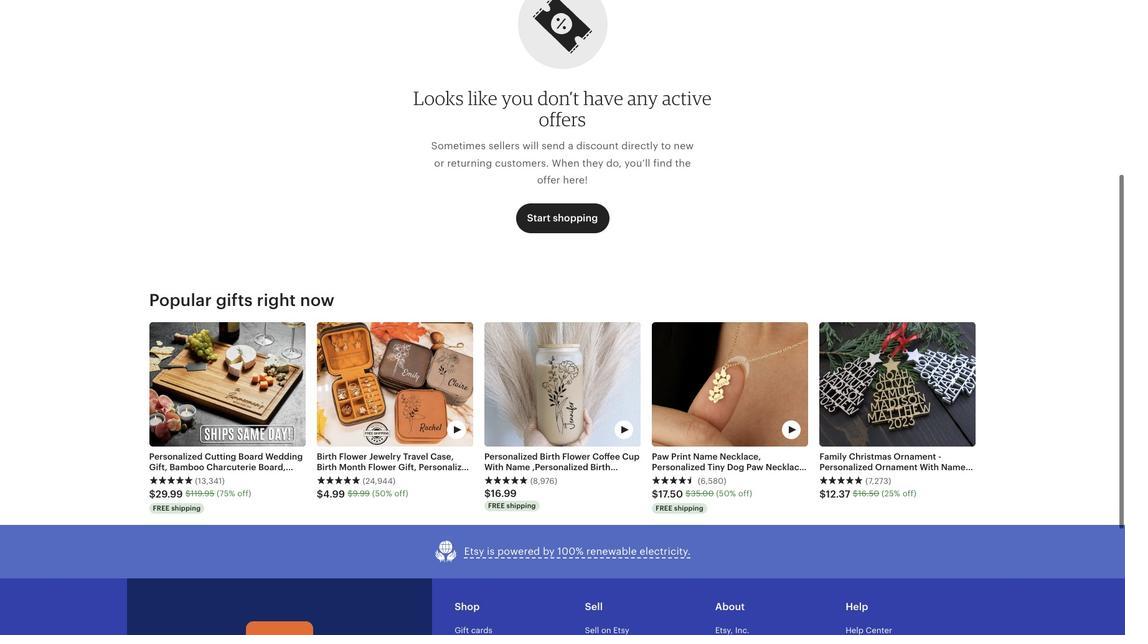 Task type: locate. For each thing, give the bounding box(es) containing it.
(8,976)
[[530, 477, 558, 486]]

christmas up "12.37"
[[820, 474, 862, 484]]

1 horizontal spatial with
[[920, 463, 939, 473]]

shopping
[[553, 212, 598, 224]]

gift, up custom
[[354, 474, 373, 484]]

help for help
[[846, 602, 868, 613]]

sell left on on the bottom right of page
[[585, 626, 599, 636]]

etsy inside button
[[464, 546, 484, 558]]

4.99
[[323, 489, 345, 501]]

cards
[[471, 626, 493, 636]]

personalized cutting board wedding gift, bamboo charcuterie board, unique christmas gifts, bridal shower gift, engraved engagement present, image
[[149, 323, 306, 447]]

-
[[939, 452, 942, 462], [972, 463, 975, 473]]

for
[[548, 485, 560, 495]]

flower
[[339, 452, 367, 462], [562, 452, 590, 462], [368, 463, 396, 473], [484, 474, 513, 484]]

0 vertical spatial ornament
[[894, 452, 936, 462]]

jewelry up case
[[409, 474, 440, 484]]

free down 16.99
[[488, 503, 505, 510]]

with
[[484, 463, 504, 473], [920, 463, 939, 473]]

- up the 'names'
[[939, 452, 942, 462]]

1 vertical spatial -
[[972, 463, 975, 473]]

0 vertical spatial jewelry
[[369, 452, 401, 462]]

1 vertical spatial etsy
[[614, 626, 629, 636]]

1 horizontal spatial personalized
[[484, 452, 538, 462]]

etsy right on on the bottom right of page
[[614, 626, 629, 636]]

etsy
[[464, 546, 484, 558], [614, 626, 629, 636]]

shop
[[455, 602, 480, 613]]

,personalized
[[532, 463, 588, 473]]

sell
[[585, 602, 603, 613], [585, 626, 599, 636]]

etsy left 'is'
[[464, 546, 484, 558]]

tumbler,
[[515, 474, 551, 484]]

customers.
[[495, 157, 549, 169]]

shipping inside $ 17.50 $ 35.00 (50% off) free shipping
[[674, 505, 704, 513]]

3 off) from the left
[[739, 490, 752, 499]]

0 horizontal spatial with
[[484, 463, 504, 473]]

1 horizontal spatial free
[[488, 503, 505, 510]]

(13,341)
[[195, 477, 225, 486]]

with inside family christmas ornament - personalized ornament with names - christmas tree ornament
[[920, 463, 939, 473]]

free for 29.99
[[153, 505, 170, 513]]

center
[[866, 626, 892, 636]]

1 (50% from the left
[[372, 490, 392, 499]]

free down 17.50
[[656, 505, 673, 513]]

case,
[[431, 452, 454, 462], [317, 485, 340, 495]]

shipping down 119.95
[[171, 505, 201, 513]]

shipping for 17.50
[[674, 505, 704, 513]]

with left the 'names'
[[920, 463, 939, 473]]

etsy, inc.
[[716, 626, 750, 636]]

personalized
[[484, 452, 538, 462], [419, 463, 472, 473], [820, 463, 873, 473]]

off) inside $ 29.99 $ 119.95 (75% off) free shipping
[[237, 490, 251, 499]]

1 help from the top
[[846, 602, 868, 613]]

1 off) from the left
[[237, 490, 251, 499]]

2 horizontal spatial personalized
[[820, 463, 873, 473]]

1 horizontal spatial (50%
[[716, 490, 736, 499]]

do,
[[606, 157, 622, 169]]

2 help from the top
[[846, 626, 864, 636]]

shipping inside $ 16.99 free shipping
[[507, 503, 536, 510]]

4 off) from the left
[[903, 490, 917, 499]]

0 horizontal spatial -
[[939, 452, 942, 462]]

looks
[[413, 87, 464, 110]]

case, up case
[[431, 452, 454, 462]]

help center
[[846, 626, 892, 636]]

family christmas ornament - personalized ornament with names - christmas tree ornament image
[[820, 323, 976, 447]]

1 vertical spatial help
[[846, 626, 864, 636]]

0 horizontal spatial free
[[153, 505, 170, 513]]

0 horizontal spatial gift,
[[354, 474, 373, 484]]

flower up leather
[[368, 463, 396, 473]]

1 horizontal spatial -
[[972, 463, 975, 473]]

1 vertical spatial sell
[[585, 626, 599, 636]]

leather
[[375, 474, 407, 484]]

help left center
[[846, 626, 864, 636]]

shipping inside $ 29.99 $ 119.95 (75% off) free shipping
[[171, 505, 201, 513]]

$ inside $ 12.37 $ 16.50 (25% off)
[[853, 490, 858, 499]]

party
[[581, 485, 603, 495]]

$ 17.50 $ 35.00 (50% off) free shipping
[[652, 489, 752, 513]]

christmas up tree on the bottom right
[[849, 452, 892, 462]]

with up proposal,
[[484, 463, 504, 473]]

$ 16.99 free shipping
[[484, 488, 536, 510]]

2 horizontal spatial free
[[656, 505, 673, 513]]

off) right 35.00
[[739, 490, 752, 499]]

case, down birthday at the left bottom of page
[[317, 485, 340, 495]]

0 horizontal spatial case,
[[317, 485, 340, 495]]

1 horizontal spatial shipping
[[507, 503, 536, 510]]

0 vertical spatial case,
[[431, 452, 454, 462]]

custom
[[342, 485, 375, 495]]

off) for 12.37
[[903, 490, 917, 499]]

2 sell from the top
[[585, 626, 599, 636]]

help up help center link
[[846, 602, 868, 613]]

christmas
[[849, 452, 892, 462], [820, 474, 862, 484]]

ornament
[[894, 452, 936, 462], [875, 463, 918, 473], [885, 474, 928, 484]]

gifts
[[216, 291, 253, 310]]

2 (50% from the left
[[716, 490, 736, 499]]

shipping down 35.00
[[674, 505, 704, 513]]

birthday
[[317, 474, 352, 484]]

(25%
[[882, 490, 901, 499]]

(50% inside $ 4.99 $ 9.99 (50% off)
[[372, 490, 392, 499]]

etsy is powered by 100% renewable electricity. button
[[434, 541, 691, 564]]

travel
[[403, 452, 428, 462], [443, 474, 468, 484]]

$
[[484, 488, 491, 500], [149, 489, 156, 501], [317, 489, 323, 501], [652, 489, 659, 501], [820, 489, 826, 501], [185, 490, 191, 499], [348, 490, 353, 499], [686, 490, 691, 499], [853, 490, 858, 499]]

personalized birth flower coffee cup with name ,personalized birth flower tumbler, bridesmaid proposal, gifts for her, party favor. image
[[484, 323, 641, 447]]

popular gifts right now
[[149, 291, 335, 310]]

jewelry up leather
[[369, 452, 401, 462]]

off) right (75%
[[237, 490, 251, 499]]

2 horizontal spatial shipping
[[674, 505, 704, 513]]

returning
[[447, 157, 492, 169]]

cup
[[622, 452, 640, 462]]

don't
[[538, 87, 580, 110]]

2 vertical spatial jewelry
[[377, 485, 409, 495]]

- right the 'names'
[[972, 463, 975, 473]]

popular
[[149, 291, 212, 310]]

sell up on on the bottom right of page
[[585, 602, 603, 613]]

(50%
[[372, 490, 392, 499], [716, 490, 736, 499]]

jewelry
[[369, 452, 401, 462], [409, 474, 440, 484], [377, 485, 409, 495]]

off) inside $ 4.99 $ 9.99 (50% off)
[[395, 490, 408, 499]]

off) inside $ 17.50 $ 35.00 (50% off) free shipping
[[739, 490, 752, 499]]

2 with from the left
[[920, 463, 939, 473]]

case
[[411, 485, 432, 495]]

personalized inside the birth flower jewelry travel case, birth month flower gift, personalized birthday gift, leather jewelry travel case, custom jewelry case
[[419, 463, 472, 473]]

off) for 17.50
[[739, 490, 752, 499]]

free down 29.99
[[153, 505, 170, 513]]

1 with from the left
[[484, 463, 504, 473]]

0 vertical spatial christmas
[[849, 452, 892, 462]]

the
[[675, 157, 691, 169]]

free inside $ 29.99 $ 119.95 (75% off) free shipping
[[153, 505, 170, 513]]

is
[[487, 546, 495, 558]]

2 off) from the left
[[395, 490, 408, 499]]

(50% down (24,944)
[[372, 490, 392, 499]]

any
[[628, 87, 658, 110]]

birth flower jewelry travel case, birth month flower gift, personalized birthday gift, leather jewelry travel case, custom jewelry case image
[[317, 323, 473, 447]]

personalized up "name"
[[484, 452, 538, 462]]

1 vertical spatial travel
[[443, 474, 468, 484]]

to
[[661, 140, 671, 152]]

jewelry down leather
[[377, 485, 409, 495]]

tree
[[864, 474, 883, 484]]

1 horizontal spatial etsy
[[614, 626, 629, 636]]

1 sell from the top
[[585, 602, 603, 613]]

0 horizontal spatial travel
[[403, 452, 428, 462]]

1 horizontal spatial gift,
[[399, 463, 417, 473]]

0 vertical spatial etsy
[[464, 546, 484, 558]]

(50% inside $ 17.50 $ 35.00 (50% off) free shipping
[[716, 490, 736, 499]]

discount
[[576, 140, 619, 152]]

when
[[552, 157, 580, 169]]

with inside personalized birth flower coffee cup with name ,personalized birth flower tumbler, bridesmaid proposal, gifts for her, party favor.
[[484, 463, 504, 473]]

0 vertical spatial help
[[846, 602, 868, 613]]

1 vertical spatial case,
[[317, 485, 340, 495]]

1 vertical spatial gift,
[[354, 474, 373, 484]]

0 horizontal spatial etsy
[[464, 546, 484, 558]]

$ 12.37 $ 16.50 (25% off)
[[820, 489, 917, 501]]

0 horizontal spatial personalized
[[419, 463, 472, 473]]

off) inside $ 12.37 $ 16.50 (25% off)
[[903, 490, 917, 499]]

favor.
[[605, 485, 630, 495]]

gift,
[[399, 463, 417, 473], [354, 474, 373, 484]]

bridesmaid
[[553, 474, 601, 484]]

(50% down (6,580)
[[716, 490, 736, 499]]

9.99
[[353, 490, 370, 499]]

0 horizontal spatial (50%
[[372, 490, 392, 499]]

(50% for 17.50
[[716, 490, 736, 499]]

1 horizontal spatial travel
[[443, 474, 468, 484]]

off)
[[237, 490, 251, 499], [395, 490, 408, 499], [739, 490, 752, 499], [903, 490, 917, 499]]

sell for sell on etsy
[[585, 626, 599, 636]]

0 horizontal spatial shipping
[[171, 505, 201, 513]]

proposal,
[[484, 485, 524, 495]]

flower up proposal,
[[484, 474, 513, 484]]

1 vertical spatial jewelry
[[409, 474, 440, 484]]

off) right (25%
[[903, 490, 917, 499]]

shipping down 16.99
[[507, 503, 536, 510]]

gift, up leather
[[399, 463, 417, 473]]

off) down leather
[[395, 490, 408, 499]]

right
[[257, 291, 296, 310]]

birth
[[317, 452, 337, 462], [540, 452, 560, 462], [317, 463, 337, 473], [591, 463, 611, 473]]

0 vertical spatial sell
[[585, 602, 603, 613]]

sell on etsy link
[[585, 626, 629, 636]]

free inside $ 17.50 $ 35.00 (50% off) free shipping
[[656, 505, 673, 513]]

personalized up case
[[419, 463, 472, 473]]

off) for 4.99
[[395, 490, 408, 499]]

help
[[846, 602, 868, 613], [846, 626, 864, 636]]

free
[[488, 503, 505, 510], [153, 505, 170, 513], [656, 505, 673, 513]]

personalized down family
[[820, 463, 873, 473]]



Task type: vqa. For each thing, say whether or not it's contained in the screenshot.
left the shopping,
no



Task type: describe. For each thing, give the bounding box(es) containing it.
find
[[653, 157, 673, 169]]

(6,580)
[[698, 477, 727, 486]]

(75%
[[217, 490, 235, 499]]

$ inside $ 16.99 free shipping
[[484, 488, 491, 500]]

start
[[527, 212, 551, 224]]

names
[[941, 463, 970, 473]]

help center link
[[846, 626, 892, 636]]

personalized inside personalized birth flower coffee cup with name ,personalized birth flower tumbler, bridesmaid proposal, gifts for her, party favor.
[[484, 452, 538, 462]]

(50% for 4.99
[[372, 490, 392, 499]]

new
[[674, 140, 694, 152]]

0 vertical spatial gift,
[[399, 463, 417, 473]]

35.00
[[691, 490, 714, 499]]

active
[[662, 87, 712, 110]]

looks like you don't have any active offers
[[413, 87, 712, 131]]

sell for sell
[[585, 602, 603, 613]]

sellers
[[489, 140, 520, 152]]

free for 17.50
[[656, 505, 673, 513]]

$ 29.99 $ 119.95 (75% off) free shipping
[[149, 489, 251, 513]]

29.99
[[156, 489, 183, 501]]

gift cards link
[[455, 626, 493, 636]]

1 horizontal spatial case,
[[431, 452, 454, 462]]

you
[[502, 87, 534, 110]]

etsy, inc. link
[[716, 626, 750, 636]]

on
[[601, 626, 611, 636]]

personalized inside family christmas ornament - personalized ornament with names - christmas tree ornament
[[820, 463, 873, 473]]

they
[[582, 157, 604, 169]]

about
[[716, 602, 745, 613]]

have
[[584, 87, 624, 110]]

help for help center
[[846, 626, 864, 636]]

family
[[820, 452, 847, 462]]

(7,273)
[[866, 477, 892, 486]]

birth flower jewelry travel case, birth month flower gift, personalized birthday gift, leather jewelry travel case, custom jewelry case
[[317, 452, 472, 495]]

like
[[468, 87, 498, 110]]

flower up the ,personalized
[[562, 452, 590, 462]]

here!
[[563, 174, 588, 186]]

16.50
[[858, 490, 880, 499]]

gift cards
[[455, 626, 493, 636]]

inc.
[[735, 626, 750, 636]]

shipping for 29.99
[[171, 505, 201, 513]]

paw print name necklace, personalized tiny dog paw necklace, minimalist paw necklace, animal necklace, pet necklace, christmas gift image
[[652, 323, 809, 447]]

12.37
[[826, 489, 851, 501]]

flower up month
[[339, 452, 367, 462]]

name
[[506, 463, 530, 473]]

start shopping
[[527, 212, 598, 224]]

coffee
[[593, 452, 620, 462]]

offers
[[539, 108, 586, 131]]

gift
[[455, 626, 469, 636]]

1 vertical spatial christmas
[[820, 474, 862, 484]]

now
[[300, 291, 335, 310]]

119.95
[[191, 490, 215, 499]]

electricity.
[[640, 546, 691, 558]]

100%
[[558, 546, 584, 558]]

renewable
[[587, 546, 637, 558]]

2 vertical spatial ornament
[[885, 474, 928, 484]]

offer
[[537, 174, 561, 186]]

directly
[[622, 140, 658, 152]]

16.99
[[491, 488, 517, 500]]

0 vertical spatial travel
[[403, 452, 428, 462]]

her,
[[562, 485, 579, 495]]

sometimes
[[431, 140, 486, 152]]

etsy is powered by 100% renewable electricity.
[[464, 546, 691, 558]]

a
[[568, 140, 574, 152]]

you'll
[[625, 157, 651, 169]]

gifts
[[526, 485, 546, 495]]

will
[[523, 140, 539, 152]]

family christmas ornament - personalized ornament with names - christmas tree ornament
[[820, 452, 975, 484]]

or
[[434, 157, 445, 169]]

$ inside $ 4.99 $ 9.99 (50% off)
[[348, 490, 353, 499]]

1 vertical spatial ornament
[[875, 463, 918, 473]]

(24,944)
[[363, 477, 396, 486]]

off) for 29.99
[[237, 490, 251, 499]]

personalized birth flower coffee cup with name ,personalized birth flower tumbler, bridesmaid proposal, gifts for her, party favor.
[[484, 452, 640, 495]]

send
[[542, 140, 565, 152]]

0 vertical spatial -
[[939, 452, 942, 462]]

etsy,
[[716, 626, 733, 636]]

by
[[543, 546, 555, 558]]

free inside $ 16.99 free shipping
[[488, 503, 505, 510]]

sell on etsy
[[585, 626, 629, 636]]

start shopping link
[[516, 204, 609, 234]]

powered
[[498, 546, 540, 558]]



